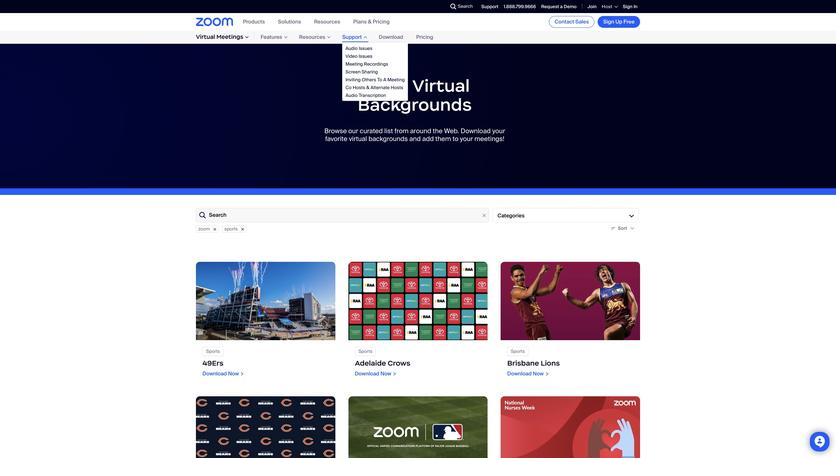 Task type: locate. For each thing, give the bounding box(es) containing it.
download down brisbane
[[508, 371, 532, 377]]

demo
[[564, 4, 577, 9]]

sports for brisbane
[[511, 349, 525, 355]]

0 horizontal spatial meeting
[[346, 61, 363, 67]]

0 horizontal spatial now
[[228, 371, 239, 377]]

hosts right alternate
[[391, 84, 403, 90]]

sign left the in
[[623, 4, 633, 9]]

2 horizontal spatial now
[[533, 371, 544, 377]]

categories
[[498, 212, 525, 219]]

clear search image
[[481, 212, 488, 219]]

zoom virtual backgrounds main content
[[0, 44, 837, 458]]

1 vertical spatial &
[[366, 84, 370, 90]]

request a demo link
[[541, 4, 577, 9]]

download right to
[[461, 127, 491, 135]]

download down adelaide
[[355, 371, 379, 377]]

zoom button
[[196, 226, 219, 233]]

video issues link
[[342, 52, 408, 60]]

1 vertical spatial audio
[[346, 92, 358, 98]]

virtual
[[196, 33, 215, 41], [413, 75, 470, 96]]

0 vertical spatial resources
[[314, 18, 340, 25]]

to
[[377, 77, 382, 83]]

virtual meetings
[[196, 33, 243, 41]]

3 now from the left
[[381, 371, 391, 377]]

sign for sign in
[[623, 4, 633, 9]]

1 vertical spatial meeting
[[388, 77, 405, 83]]

resources button for products
[[314, 18, 340, 25]]

resources down 'solutions' dropdown button
[[299, 34, 325, 41]]

hosts
[[353, 84, 365, 90], [391, 84, 403, 90]]

sharing
[[362, 69, 378, 75]]

2 now from the left
[[533, 371, 544, 377]]

hosts down inviting
[[353, 84, 365, 90]]

video
[[346, 53, 358, 59]]

image of two players image
[[501, 262, 640, 340]]

join
[[588, 4, 597, 9]]

screen sharing link
[[342, 68, 408, 76]]

1 vertical spatial resources button
[[293, 32, 336, 42]]

audio
[[346, 45, 358, 51], [346, 92, 358, 98]]

in
[[634, 4, 638, 9]]

1 now from the left
[[228, 371, 239, 377]]

1 sports from the left
[[206, 349, 220, 355]]

free
[[624, 18, 635, 25]]

1 vertical spatial virtual
[[413, 75, 470, 96]]

1 vertical spatial resources
[[299, 34, 325, 41]]

0 vertical spatial search
[[458, 3, 473, 9]]

now
[[228, 371, 239, 377], [533, 371, 544, 377], [381, 371, 391, 377]]

and
[[410, 135, 421, 143]]

0 horizontal spatial hosts
[[353, 84, 365, 90]]

1 vertical spatial sign
[[604, 18, 615, 25]]

sports
[[225, 226, 238, 232]]

& down others
[[366, 84, 370, 90]]

sign
[[623, 4, 633, 9], [604, 18, 615, 25]]

sports up adelaide
[[359, 349, 373, 355]]

resources for products
[[314, 18, 340, 25]]

1 horizontal spatial sports
[[359, 349, 373, 355]]

zoom
[[360, 75, 409, 96]]

meeting up screen
[[346, 61, 363, 67]]

1 vertical spatial issues
[[359, 53, 373, 59]]

0 horizontal spatial search
[[209, 212, 227, 219]]

& inside "audio issues video issues meeting recordings screen sharing inviting others to a meeting co hosts & alternate hosts audio transcription"
[[366, 84, 370, 90]]

49ers image
[[196, 262, 335, 340]]

1 horizontal spatial search
[[458, 3, 473, 9]]

None search field
[[427, 1, 452, 12]]

from
[[395, 127, 409, 135]]

sign in link
[[623, 4, 638, 9]]

support inside support popup button
[[342, 34, 362, 41]]

search image
[[451, 4, 456, 9], [451, 4, 456, 9]]

sign left up
[[604, 18, 615, 25]]

resources button down 'solutions' dropdown button
[[293, 32, 336, 42]]

support button
[[336, 32, 372, 42]]

0 vertical spatial issues
[[359, 45, 373, 51]]

0 vertical spatial sign
[[623, 4, 633, 9]]

search inside zoom virtual backgrounds main content
[[209, 212, 227, 219]]

national nurses week background image
[[501, 397, 640, 458]]

sports for 49ers
[[206, 349, 220, 355]]

sports button
[[222, 226, 247, 233]]

1 vertical spatial support
[[342, 34, 362, 41]]

alternate
[[371, 84, 390, 90]]

download down 49ers
[[203, 371, 227, 377]]

1 vertical spatial search
[[209, 212, 227, 219]]

search left support 'link'
[[458, 3, 473, 9]]

49ers download now
[[203, 359, 239, 377]]

0 vertical spatial audio
[[346, 45, 358, 51]]

2 horizontal spatial sports
[[511, 349, 525, 355]]

support for support popup button
[[342, 34, 362, 41]]

0 vertical spatial resources button
[[314, 18, 340, 25]]

0 horizontal spatial your
[[460, 135, 473, 143]]

crows
[[388, 359, 411, 368]]

1 hosts from the left
[[353, 84, 365, 90]]

audio down the co
[[346, 92, 358, 98]]

audio up the video at the top left of the page
[[346, 45, 358, 51]]

1 issues from the top
[[359, 45, 373, 51]]

a
[[383, 77, 387, 83]]

0 horizontal spatial sign
[[604, 18, 615, 25]]

contact
[[555, 18, 574, 25]]

download inside brisbane lions download now
[[508, 371, 532, 377]]

resources button up support popup button
[[314, 18, 340, 25]]

them
[[436, 135, 451, 143]]

solutions button
[[278, 18, 301, 25]]

1 horizontal spatial sign
[[623, 4, 633, 9]]

meeting right a
[[388, 77, 405, 83]]

contact sales link
[[549, 16, 595, 28]]

adelaide crows image
[[349, 262, 488, 340]]

search up zoom button
[[209, 212, 227, 219]]

3 sports from the left
[[359, 349, 373, 355]]

meeting
[[346, 61, 363, 67], [388, 77, 405, 83]]

support link
[[482, 4, 499, 9]]

issues down the audio issues link
[[359, 53, 373, 59]]

resources
[[314, 18, 340, 25], [299, 34, 325, 41]]

products button
[[243, 18, 265, 25]]

resources button
[[314, 18, 340, 25], [293, 32, 336, 42]]

download inside 'link'
[[379, 34, 403, 41]]

resources inside resources popup button
[[299, 34, 325, 41]]

1 horizontal spatial virtual
[[413, 75, 470, 96]]

support
[[482, 4, 499, 9], [342, 34, 362, 41]]

support for support 'link'
[[482, 4, 499, 9]]

1 horizontal spatial hosts
[[391, 84, 403, 90]]

download up the audio issues link
[[379, 34, 403, 41]]

1 horizontal spatial pricing
[[416, 34, 434, 41]]

categories button
[[493, 208, 639, 223]]

2 sports from the left
[[511, 349, 525, 355]]

now inside brisbane lions download now
[[533, 371, 544, 377]]

issues
[[359, 45, 373, 51], [359, 53, 373, 59]]

plans & pricing
[[353, 18, 390, 25]]

support left 1.888.799.9666 link
[[482, 4, 499, 9]]

sports up 49ers
[[206, 349, 220, 355]]

0 horizontal spatial support
[[342, 34, 362, 41]]

now inside adelaide crows download now
[[381, 371, 391, 377]]

support down the plans
[[342, 34, 362, 41]]

co
[[346, 84, 352, 90]]

inviting others to a meeting link
[[342, 76, 408, 84]]

0 horizontal spatial virtual
[[196, 33, 215, 41]]

contact sales
[[555, 18, 589, 25]]

sports
[[206, 349, 220, 355], [511, 349, 525, 355], [359, 349, 373, 355]]

sports up brisbane
[[511, 349, 525, 355]]

chicago bears wallpaper image
[[196, 397, 335, 458]]

&
[[368, 18, 372, 25], [366, 84, 370, 90]]

& right the plans
[[368, 18, 372, 25]]

1 horizontal spatial now
[[381, 371, 391, 377]]

pricing
[[373, 18, 390, 25], [416, 34, 434, 41]]

sign up free
[[604, 18, 635, 25]]

0 horizontal spatial sports
[[206, 349, 220, 355]]

recordings
[[364, 61, 388, 67]]

0 vertical spatial pricing
[[373, 18, 390, 25]]

0 vertical spatial virtual
[[196, 33, 215, 41]]

0 vertical spatial support
[[482, 4, 499, 9]]

sign for sign up free
[[604, 18, 615, 25]]

search
[[458, 3, 473, 9], [209, 212, 227, 219]]

1 horizontal spatial your
[[493, 127, 505, 135]]

1 horizontal spatial support
[[482, 4, 499, 9]]

host
[[602, 4, 613, 9]]

resources up support popup button
[[314, 18, 340, 25]]

2 hosts from the left
[[391, 84, 403, 90]]

download link
[[372, 32, 410, 42]]

sign in
[[623, 4, 638, 9]]

issues up video issues link
[[359, 45, 373, 51]]



Task type: describe. For each thing, give the bounding box(es) containing it.
download inside adelaide crows download now
[[355, 371, 379, 377]]

plans
[[353, 18, 367, 25]]

brisbane
[[508, 359, 539, 368]]

zoom
[[198, 226, 210, 232]]

audio transcription link
[[342, 91, 408, 99]]

join link
[[588, 4, 597, 9]]

inviting
[[346, 77, 361, 83]]

virtual inside dropdown button
[[196, 33, 215, 41]]

products
[[243, 18, 265, 25]]

0 horizontal spatial pricing
[[373, 18, 390, 25]]

0 vertical spatial meeting
[[346, 61, 363, 67]]

favorite
[[325, 135, 348, 143]]

browse our curated list from around the web. download your favorite virtual backgrounds and add them to your meetings!
[[325, 127, 505, 143]]

adelaide crows download now
[[355, 359, 411, 377]]

meeting recordings link
[[342, 60, 408, 68]]

to
[[453, 135, 459, 143]]

adelaide
[[355, 359, 386, 368]]

backgrounds
[[369, 135, 408, 143]]

Search text field
[[196, 208, 489, 223]]

virtual inside zoom virtual backgrounds
[[413, 75, 470, 96]]

resources for virtual meetings
[[299, 34, 325, 41]]

sales
[[576, 18, 589, 25]]

1 vertical spatial pricing
[[416, 34, 434, 41]]

now for brisbane lions
[[533, 371, 544, 377]]

up
[[616, 18, 623, 25]]

mlb image
[[349, 397, 488, 458]]

zoom virtual backgrounds
[[358, 75, 472, 115]]

request a demo
[[541, 4, 577, 9]]

meetings!
[[475, 135, 505, 143]]

sort
[[618, 225, 627, 231]]

2 audio from the top
[[346, 92, 358, 98]]

features
[[261, 34, 282, 41]]

49ers
[[203, 359, 224, 368]]

our
[[348, 127, 358, 135]]

backgrounds
[[358, 94, 472, 115]]

request
[[541, 4, 559, 9]]

curated
[[360, 127, 383, 135]]

audio issues video issues meeting recordings screen sharing inviting others to a meeting co hosts & alternate hosts audio transcription
[[346, 45, 405, 98]]

web.
[[444, 127, 459, 135]]

co hosts & alternate hosts link
[[342, 84, 408, 91]]

transcription
[[359, 92, 386, 98]]

plans & pricing link
[[353, 18, 390, 25]]

download inside the 49ers download now
[[203, 371, 227, 377]]

solutions
[[278, 18, 301, 25]]

add
[[422, 135, 434, 143]]

2 issues from the top
[[359, 53, 373, 59]]

host button
[[602, 4, 618, 9]]

screen
[[346, 69, 361, 75]]

1 horizontal spatial meeting
[[388, 77, 405, 83]]

meetings
[[217, 33, 243, 41]]

browse
[[325, 127, 347, 135]]

virtual
[[349, 135, 367, 143]]

features button
[[254, 32, 293, 42]]

around
[[410, 127, 432, 135]]

others
[[362, 77, 376, 83]]

sort button
[[610, 223, 637, 234]]

sign up free link
[[598, 16, 640, 28]]

resources button for virtual meetings
[[293, 32, 336, 42]]

1.888.799.9666
[[504, 4, 536, 9]]

download inside browse our curated list from around the web. download your favorite virtual backgrounds and add them to your meetings!
[[461, 127, 491, 135]]

1.888.799.9666 link
[[504, 4, 536, 9]]

brisbane lions download now
[[508, 359, 560, 377]]

now for adelaide crows
[[381, 371, 391, 377]]

pricing link
[[410, 32, 440, 42]]

list
[[385, 127, 393, 135]]

now inside the 49ers download now
[[228, 371, 239, 377]]

the
[[433, 127, 443, 135]]

a
[[560, 4, 563, 9]]

lions
[[541, 359, 560, 368]]

virtual meetings button
[[196, 32, 254, 42]]

1 audio from the top
[[346, 45, 358, 51]]

zoom logo image
[[196, 18, 233, 26]]

0 vertical spatial &
[[368, 18, 372, 25]]

audio issues link
[[342, 44, 408, 52]]

sports for adelaide
[[359, 349, 373, 355]]



Task type: vqa. For each thing, say whether or not it's contained in the screenshot.
the and in RELIABLE HOST AN UNLIMITED NUMBER OF WEBINARS – AND REACH MORE PEOPLE – WITH YOUR CONTENT.
no



